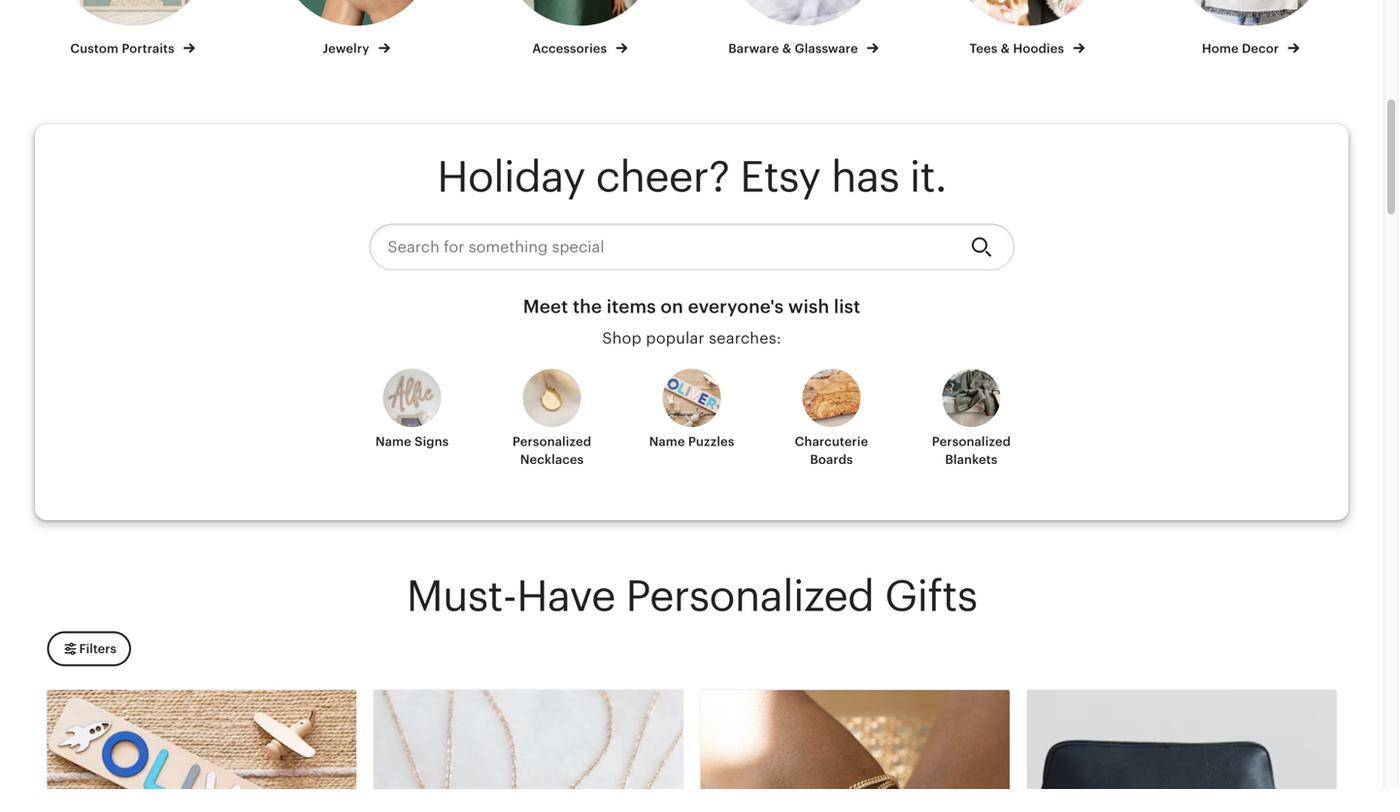 Task type: locate. For each thing, give the bounding box(es) containing it.
1 name from the left
[[376, 435, 412, 449]]

personalized
[[513, 435, 592, 449], [932, 435, 1011, 449], [626, 572, 875, 621]]

0 horizontal spatial name
[[376, 435, 412, 449]]

2 & from the left
[[1001, 41, 1010, 56]]

must-have personalized gifts
[[407, 572, 978, 621]]

1 horizontal spatial name
[[649, 435, 685, 449]]

holiday
[[437, 152, 585, 201]]

& right barware
[[783, 41, 792, 56]]

personalized blankets
[[932, 435, 1011, 467]]

meet
[[523, 296, 569, 317]]

2 name from the left
[[649, 435, 685, 449]]

1 horizontal spatial personalized
[[626, 572, 875, 621]]

jewelry link
[[262, 0, 451, 57]]

accessories link
[[486, 0, 675, 57]]

shop popular searches:
[[602, 330, 782, 347]]

necklaces
[[520, 453, 584, 467]]

& inside "link"
[[783, 41, 792, 56]]

everyone's
[[688, 296, 784, 317]]

barware & glassware
[[729, 41, 862, 56]]

1 horizontal spatial &
[[1001, 41, 1010, 56]]

custom portraits
[[70, 41, 178, 56]]

None search field
[[369, 224, 1015, 270]]

custom
[[70, 41, 119, 56]]

name for name signs
[[376, 435, 412, 449]]

meet the items on everyone's wish list
[[523, 296, 861, 317]]

Search for something special text field
[[369, 224, 956, 270]]

filters button
[[47, 632, 131, 667]]

name left signs
[[376, 435, 412, 449]]

barware
[[729, 41, 780, 56]]

1 & from the left
[[783, 41, 792, 56]]

jewelry
[[323, 41, 373, 56]]

gifts
[[885, 572, 978, 621]]

wish
[[789, 296, 830, 317]]

tees & hoodies
[[970, 41, 1068, 56]]

glassware
[[795, 41, 859, 56]]

& right tees
[[1001, 41, 1010, 56]]

personalized necklaces link
[[494, 369, 611, 469]]

popular
[[646, 330, 705, 347]]

boards
[[810, 453, 854, 467]]

charcuterie boards
[[795, 435, 869, 467]]

barware & glassware link
[[710, 0, 898, 57]]

searches:
[[709, 330, 782, 347]]

name puzzles
[[649, 435, 735, 449]]

home decor
[[1203, 41, 1283, 56]]

&
[[783, 41, 792, 56], [1001, 41, 1010, 56]]

name left puzzles
[[649, 435, 685, 449]]

name
[[376, 435, 412, 449], [649, 435, 685, 449]]

signs
[[415, 435, 449, 449]]

the
[[573, 296, 602, 317]]

0 horizontal spatial personalized
[[513, 435, 592, 449]]

personalized blankets link
[[914, 369, 1030, 469]]

shop
[[602, 330, 642, 347]]

has
[[831, 152, 900, 201]]

2 horizontal spatial personalized
[[932, 435, 1011, 449]]

0 horizontal spatial &
[[783, 41, 792, 56]]

hoodies
[[1014, 41, 1065, 56]]

decor
[[1242, 41, 1280, 56]]



Task type: vqa. For each thing, say whether or not it's contained in the screenshot.
Personalized Blankets
yes



Task type: describe. For each thing, give the bounding box(es) containing it.
accessories
[[533, 41, 610, 56]]

etsy
[[740, 152, 821, 201]]

holiday cheer? etsy has it.
[[437, 152, 947, 201]]

filters
[[79, 642, 117, 657]]

charcuterie boards link
[[774, 369, 890, 469]]

custom portraits link
[[38, 0, 227, 57]]

on
[[661, 296, 684, 317]]

& for barware
[[783, 41, 792, 56]]

name signs
[[376, 435, 449, 449]]

items
[[607, 296, 656, 317]]

charcuterie
[[795, 435, 869, 449]]

home
[[1203, 41, 1239, 56]]

name puzzles link
[[634, 369, 750, 466]]

home decor link
[[1157, 0, 1346, 57]]

name signs link
[[354, 369, 471, 466]]

& for tees
[[1001, 41, 1010, 56]]

personalized for necklaces
[[513, 435, 592, 449]]

tees
[[970, 41, 998, 56]]

blankets
[[946, 453, 998, 467]]

name for name puzzles
[[649, 435, 685, 449]]

it.
[[910, 152, 947, 201]]

personalized for blankets
[[932, 435, 1011, 449]]

personalized necklaces
[[513, 435, 592, 467]]

list
[[834, 296, 861, 317]]

must-
[[407, 572, 517, 621]]

cheer?
[[596, 152, 730, 201]]

portraits
[[122, 41, 175, 56]]

puzzles
[[689, 435, 735, 449]]

tees & hoodies link
[[933, 0, 1122, 57]]

have
[[517, 572, 616, 621]]



